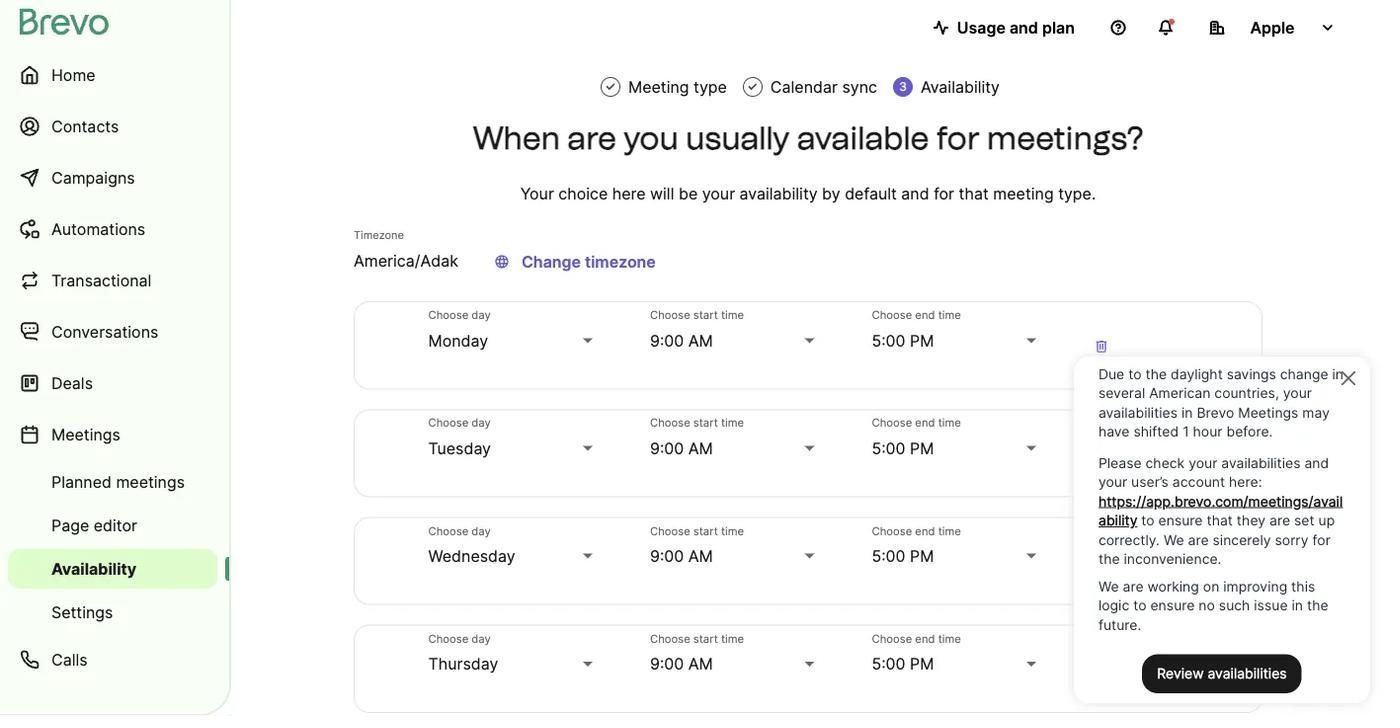 Task type: describe. For each thing, give the bounding box(es) containing it.
campaigns
[[51, 168, 135, 187]]

delete button for monday
[[1082, 326, 1122, 365]]

1 horizontal spatial availability
[[921, 77, 1000, 96]]

delete for tuesday
[[1094, 445, 1110, 464]]

plan
[[1042, 18, 1075, 37]]

delete for monday
[[1094, 337, 1110, 356]]

planned meetings link
[[8, 462, 217, 502]]

default
[[845, 184, 897, 203]]

5:00 pm for monday
[[872, 331, 934, 350]]

when are you usually available for meetings?
[[473, 119, 1144, 157]]

usage
[[957, 18, 1006, 37]]

page editor link
[[8, 506, 217, 545]]

no color image
[[605, 80, 617, 94]]

meetings link
[[8, 411, 217, 459]]

are
[[568, 119, 617, 157]]

deals link
[[8, 360, 217, 407]]

Thursday field
[[428, 653, 597, 676]]

remove range image for wednesday
[[1090, 551, 1114, 574]]

check for calendar
[[747, 80, 759, 94]]

timezone
[[354, 229, 404, 242]]

check for meeting
[[605, 80, 617, 94]]

5:00 for wednesday
[[872, 547, 906, 566]]

choice
[[559, 184, 608, 203]]

settings link
[[8, 593, 217, 632]]

contacts link
[[8, 103, 217, 150]]

Wednesday field
[[428, 545, 597, 568]]

settings
[[51, 603, 113, 622]]

home
[[51, 65, 95, 84]]

5:00 pm for wednesday
[[872, 547, 934, 566]]

planned meetings
[[51, 472, 185, 492]]

5:00 pm field for wednesday
[[872, 545, 1040, 568]]

9:00 am field for thursday
[[650, 653, 819, 676]]

language
[[494, 253, 510, 271]]

5:00 pm field for thursday
[[872, 653, 1040, 676]]

here
[[612, 184, 646, 203]]

automations
[[51, 219, 145, 239]]

deals
[[51, 374, 93, 393]]

contacts
[[51, 117, 119, 136]]

pm for thursday
[[910, 655, 934, 674]]

meetings
[[51, 425, 121, 444]]

conversations
[[51, 322, 158, 341]]

9:00 for tuesday
[[650, 439, 684, 458]]

usage and plan
[[957, 18, 1075, 37]]

0 horizontal spatial availability
[[51, 559, 136, 579]]

9:00 for monday
[[650, 331, 684, 350]]

1 vertical spatial and
[[902, 184, 930, 203]]

usually
[[686, 119, 790, 157]]

meeting type
[[628, 77, 727, 96]]

availability
[[740, 184, 818, 203]]

home link
[[8, 51, 217, 99]]

planned
[[51, 472, 112, 492]]

meetings
[[116, 472, 185, 492]]

apple button
[[1194, 8, 1352, 47]]

usage and plan button
[[918, 8, 1091, 47]]

conversations link
[[8, 308, 217, 356]]

5:00 pm for tuesday
[[872, 439, 934, 458]]

thursday
[[428, 655, 498, 674]]

availability link
[[8, 549, 217, 589]]

and inside button
[[1010, 18, 1039, 37]]

that
[[959, 184, 989, 203]]

apple
[[1250, 18, 1295, 37]]

am for thursday
[[689, 655, 713, 674]]

5:00 for tuesday
[[872, 439, 906, 458]]

page editor
[[51, 516, 137, 535]]



Task type: locate. For each thing, give the bounding box(es) containing it.
be
[[679, 184, 698, 203]]

check right type
[[747, 80, 759, 94]]

delete for wednesday
[[1094, 553, 1110, 572]]

3 9:00 am from the top
[[650, 547, 713, 566]]

wednesday
[[428, 547, 515, 566]]

5:00 pm for thursday
[[872, 655, 934, 674]]

4 9:00 from the top
[[650, 655, 684, 674]]

no color image
[[747, 80, 759, 94]]

5:00 for monday
[[872, 331, 906, 350]]

meeting
[[628, 77, 689, 96]]

4 5:00 from the top
[[872, 655, 906, 674]]

change timezone
[[522, 252, 656, 271]]

for up the that
[[937, 119, 980, 157]]

1 9:00 from the top
[[650, 331, 684, 350]]

page
[[51, 516, 89, 535]]

1 delete button from the top
[[1082, 326, 1122, 365]]

america/adak
[[354, 252, 458, 271]]

3 5:00 pm from the top
[[872, 547, 934, 566]]

you
[[624, 119, 679, 157]]

for left the that
[[934, 184, 955, 203]]

1 5:00 from the top
[[872, 331, 906, 350]]

sync
[[842, 77, 877, 96]]

1 am from the top
[[689, 331, 713, 350]]

your
[[702, 184, 735, 203]]

availability right 3
[[921, 77, 1000, 96]]

calendar
[[771, 77, 838, 96]]

3 9:00 from the top
[[650, 547, 684, 566]]

2 5:00 pm from the top
[[872, 439, 934, 458]]

1 check from the left
[[605, 80, 617, 94]]

4 pm from the top
[[910, 655, 934, 674]]

delete button for tuesday
[[1082, 434, 1122, 473]]

3 am from the top
[[689, 547, 713, 566]]

9:00 for thursday
[[650, 655, 684, 674]]

available
[[797, 119, 930, 157]]

Tuesday field
[[428, 437, 597, 461]]

am for tuesday
[[689, 439, 713, 458]]

3 pm from the top
[[910, 547, 934, 566]]

0 vertical spatial delete
[[1094, 337, 1110, 356]]

5:00
[[872, 331, 906, 350], [872, 439, 906, 458], [872, 547, 906, 566], [872, 655, 906, 674]]

4 9:00 am from the top
[[650, 655, 713, 674]]

remove range image
[[1090, 335, 1114, 359], [1090, 443, 1114, 466], [1090, 551, 1114, 574]]

Monday field
[[428, 329, 597, 353]]

5:00 PM field
[[872, 329, 1040, 353], [872, 437, 1040, 461], [872, 545, 1040, 568], [872, 653, 1040, 676]]

5:00 for thursday
[[872, 655, 906, 674]]

2 5:00 from the top
[[872, 439, 906, 458]]

2 vertical spatial delete button
[[1082, 542, 1122, 581]]

and left plan
[[1010, 18, 1039, 37]]

meetings?
[[987, 119, 1144, 157]]

9:00 am for monday
[[650, 331, 713, 350]]

delete button for wednesday
[[1082, 542, 1122, 581]]

check
[[605, 80, 617, 94], [747, 80, 759, 94]]

2 am from the top
[[689, 439, 713, 458]]

2 remove range image from the top
[[1090, 443, 1114, 466]]

pm for monday
[[910, 331, 934, 350]]

1 5:00 pm from the top
[[872, 331, 934, 350]]

meeting
[[994, 184, 1054, 203]]

1 vertical spatial for
[[934, 184, 955, 203]]

check left meeting
[[605, 80, 617, 94]]

1 delete from the top
[[1094, 337, 1110, 356]]

1 vertical spatial delete
[[1094, 445, 1110, 464]]

1 horizontal spatial and
[[1010, 18, 1039, 37]]

monday
[[428, 331, 488, 350]]

2 delete button from the top
[[1082, 434, 1122, 473]]

automations link
[[8, 206, 217, 253]]

type
[[694, 77, 727, 96]]

tuesday
[[428, 439, 491, 458]]

0 vertical spatial for
[[937, 119, 980, 157]]

calls
[[51, 650, 88, 670]]

3 9:00 am field from the top
[[650, 545, 819, 568]]

delete button
[[1082, 326, 1122, 365], [1082, 434, 1122, 473], [1082, 542, 1122, 581]]

1 9:00 am field from the top
[[650, 329, 819, 353]]

and right default
[[902, 184, 930, 203]]

9:00 AM field
[[650, 329, 819, 353], [650, 437, 819, 461], [650, 545, 819, 568], [650, 653, 819, 676]]

for
[[937, 119, 980, 157], [934, 184, 955, 203]]

3 delete from the top
[[1094, 553, 1110, 572]]

4 5:00 pm from the top
[[872, 655, 934, 674]]

3
[[899, 80, 907, 94]]

3 5:00 from the top
[[872, 547, 906, 566]]

your
[[520, 184, 554, 203]]

availability
[[921, 77, 1000, 96], [51, 559, 136, 579]]

0 vertical spatial remove range image
[[1090, 335, 1114, 359]]

change
[[522, 252, 581, 271]]

2 9:00 from the top
[[650, 439, 684, 458]]

1 5:00 pm field from the top
[[872, 329, 1040, 353]]

left image
[[490, 250, 514, 274]]

by
[[822, 184, 841, 203]]

am for monday
[[689, 331, 713, 350]]

2 vertical spatial delete
[[1094, 553, 1110, 572]]

2 vertical spatial remove range image
[[1090, 551, 1114, 574]]

0 vertical spatial availability
[[921, 77, 1000, 96]]

0 vertical spatial and
[[1010, 18, 1039, 37]]

1 vertical spatial remove range image
[[1090, 443, 1114, 466]]

delete
[[1094, 337, 1110, 356], [1094, 445, 1110, 464], [1094, 553, 1110, 572]]

9:00
[[650, 331, 684, 350], [650, 439, 684, 458], [650, 547, 684, 566], [650, 655, 684, 674]]

1 remove range image from the top
[[1090, 335, 1114, 359]]

availability down the page editor
[[51, 559, 136, 579]]

1 pm from the top
[[910, 331, 934, 350]]

5:00 pm field for monday
[[872, 329, 1040, 353]]

1 9:00 am from the top
[[650, 331, 713, 350]]

0 horizontal spatial and
[[902, 184, 930, 203]]

type.
[[1059, 184, 1096, 203]]

2 5:00 pm field from the top
[[872, 437, 1040, 461]]

5:00 pm field for tuesday
[[872, 437, 1040, 461]]

9:00 am for wednesday
[[650, 547, 713, 566]]

2 delete from the top
[[1094, 445, 1110, 464]]

pm for tuesday
[[910, 439, 934, 458]]

9:00 am field for tuesday
[[650, 437, 819, 461]]

9:00 am for thursday
[[650, 655, 713, 674]]

2 pm from the top
[[910, 439, 934, 458]]

am for wednesday
[[689, 547, 713, 566]]

timezone
[[585, 252, 656, 271]]

calendar sync
[[771, 77, 877, 96]]

9:00 am field for wednesday
[[650, 545, 819, 568]]

transactional
[[51, 271, 152, 290]]

your choice here will be your availability by default and for that meeting type.
[[520, 184, 1096, 203]]

am
[[689, 331, 713, 350], [689, 439, 713, 458], [689, 547, 713, 566], [689, 655, 713, 674]]

remove range image for tuesday
[[1090, 443, 1114, 466]]

will
[[650, 184, 674, 203]]

4 9:00 am field from the top
[[650, 653, 819, 676]]

3 delete button from the top
[[1082, 542, 1122, 581]]

2 9:00 am from the top
[[650, 439, 713, 458]]

4 5:00 pm field from the top
[[872, 653, 1040, 676]]

3 remove range image from the top
[[1090, 551, 1114, 574]]

9:00 am field for monday
[[650, 329, 819, 353]]

1 vertical spatial availability
[[51, 559, 136, 579]]

5:00 pm
[[872, 331, 934, 350], [872, 439, 934, 458], [872, 547, 934, 566], [872, 655, 934, 674]]

pm for wednesday
[[910, 547, 934, 566]]

editor
[[94, 516, 137, 535]]

calls link
[[8, 636, 217, 684]]

9:00 am
[[650, 331, 713, 350], [650, 439, 713, 458], [650, 547, 713, 566], [650, 655, 713, 674]]

remove range image for monday
[[1090, 335, 1114, 359]]

2 9:00 am field from the top
[[650, 437, 819, 461]]

1 vertical spatial delete button
[[1082, 434, 1122, 473]]

9:00 for wednesday
[[650, 547, 684, 566]]

0 vertical spatial delete button
[[1082, 326, 1122, 365]]

0 horizontal spatial check
[[605, 80, 617, 94]]

2 check from the left
[[747, 80, 759, 94]]

4 am from the top
[[689, 655, 713, 674]]

campaigns link
[[8, 154, 217, 202]]

transactional link
[[8, 257, 217, 304]]

9:00 am for tuesday
[[650, 439, 713, 458]]

pm
[[910, 331, 934, 350], [910, 439, 934, 458], [910, 547, 934, 566], [910, 655, 934, 674]]

3 5:00 pm field from the top
[[872, 545, 1040, 568]]

and
[[1010, 18, 1039, 37], [902, 184, 930, 203]]

1 horizontal spatial check
[[747, 80, 759, 94]]

when
[[473, 119, 560, 157]]



Task type: vqa. For each thing, say whether or not it's contained in the screenshot.
Create button
no



